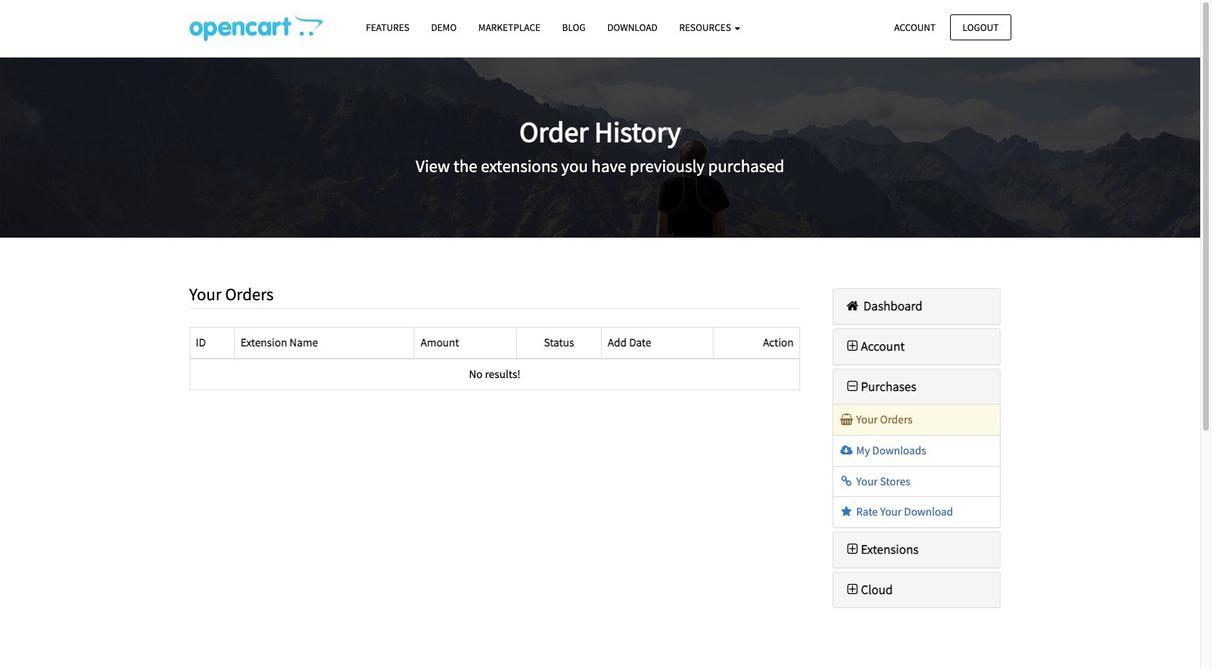 Task type: locate. For each thing, give the bounding box(es) containing it.
2 plus square o image from the top
[[844, 584, 861, 597]]

shopping basket image
[[839, 414, 854, 426]]

plus square o image down plus square o icon
[[844, 584, 861, 597]]

plus square o image
[[844, 340, 861, 353], [844, 584, 861, 597]]

1 vertical spatial plus square o image
[[844, 584, 861, 597]]

plus square o image down home image
[[844, 340, 861, 353]]

1 plus square o image from the top
[[844, 340, 861, 353]]

cloud download image
[[839, 445, 854, 456]]

0 vertical spatial plus square o image
[[844, 340, 861, 353]]



Task type: describe. For each thing, give the bounding box(es) containing it.
link image
[[839, 476, 854, 487]]

opencart - order history image
[[189, 15, 323, 41]]

home image
[[844, 300, 861, 313]]

star image
[[839, 506, 854, 518]]

plus square o image
[[844, 543, 861, 556]]

minus square o image
[[844, 380, 861, 393]]



Task type: vqa. For each thing, say whether or not it's contained in the screenshot.
top plus square o icon
yes



